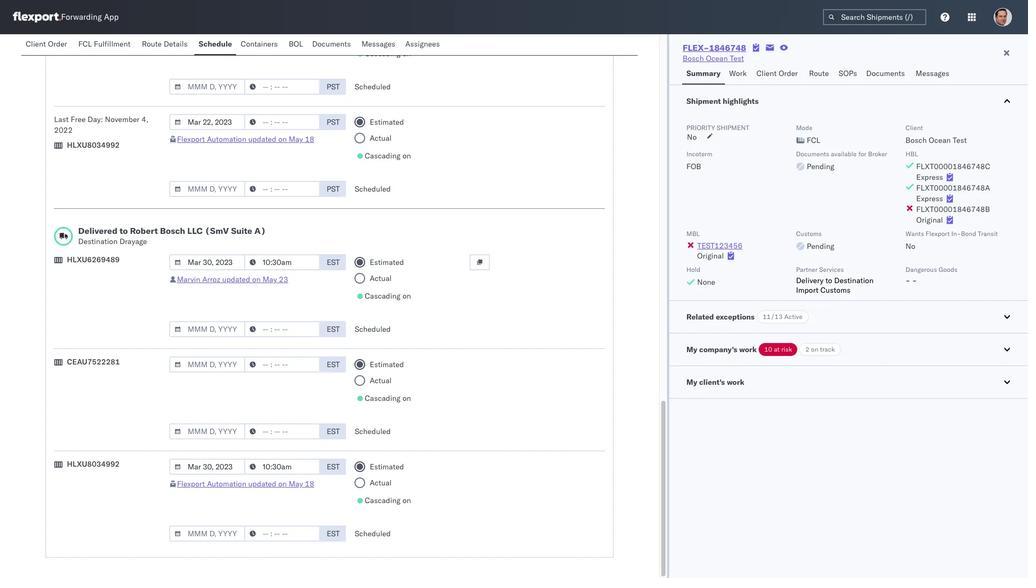 Task type: locate. For each thing, give the bounding box(es) containing it.
0 vertical spatial to
[[120, 226, 128, 236]]

1 vertical spatial fcl
[[807, 136, 821, 145]]

my
[[687, 345, 698, 355], [687, 378, 698, 387]]

client order button right work
[[753, 64, 805, 85]]

3 cascading on from the top
[[365, 291, 411, 301]]

2 express from the top
[[917, 194, 944, 204]]

marvin arroz updated on may 23
[[177, 275, 288, 285]]

schedule
[[199, 39, 232, 49]]

MMM D, YYYY text field
[[170, 79, 246, 95], [170, 321, 246, 338], [170, 424, 246, 440], [170, 459, 246, 475]]

2 18 from the top
[[305, 480, 315, 489]]

0 vertical spatial flexport automation updated on may 18
[[177, 134, 315, 144]]

2 actual from the top
[[370, 133, 392, 143]]

no down wants
[[906, 242, 916, 251]]

customs inside partner services delivery to destination import customs
[[821, 286, 851, 295]]

cascading on for hlxu6269489
[[365, 291, 411, 301]]

0 vertical spatial destination
[[78, 237, 118, 246]]

1 mmm d, yyyy text field from the top
[[170, 114, 246, 130]]

2 pending from the top
[[807, 242, 835, 251]]

destination down delivered on the left top
[[78, 237, 118, 246]]

bosch up hbl
[[906, 136, 927, 145]]

1 vertical spatial messages
[[916, 69, 950, 78]]

4 estimated from the top
[[370, 462, 404, 472]]

flexport. image
[[13, 12, 61, 22]]

order left route button
[[779, 69, 798, 78]]

documents right bol button
[[312, 39, 351, 49]]

1 pending from the top
[[807, 162, 835, 171]]

1 vertical spatial hlxu8034992
[[67, 460, 120, 469]]

0 vertical spatial hlxu8034992
[[67, 140, 120, 150]]

work right client's
[[727, 378, 745, 387]]

1 horizontal spatial fcl
[[807, 136, 821, 145]]

broker
[[869, 150, 888, 158]]

fcl
[[78, 39, 92, 49], [807, 136, 821, 145]]

automation
[[207, 134, 246, 144], [207, 480, 246, 489]]

3 scheduled from the top
[[355, 325, 391, 334]]

2 est from the top
[[327, 325, 340, 334]]

automation for est
[[207, 480, 246, 489]]

1 vertical spatial my
[[687, 378, 698, 387]]

18 for pst
[[305, 134, 315, 144]]

0 vertical spatial route
[[142, 39, 162, 49]]

est for 2nd -- : -- -- text field from the bottom
[[327, 360, 340, 370]]

1 vertical spatial original
[[698, 251, 724, 261]]

2 cascading on from the top
[[365, 151, 411, 161]]

18 for est
[[305, 480, 315, 489]]

route left "sops"
[[810, 69, 830, 78]]

test down the 1846748
[[730, 54, 744, 63]]

flexport
[[177, 134, 205, 144], [926, 230, 950, 238], [177, 480, 205, 489]]

shipment highlights
[[687, 96, 759, 106]]

route inside route button
[[810, 69, 830, 78]]

details
[[164, 39, 188, 49]]

0 vertical spatial messages
[[362, 39, 396, 49]]

dangerous
[[906, 266, 938, 274]]

3 cascading from the top
[[365, 291, 401, 301]]

mmm d, yyyy text field for -- : -- -- text box corresponding to hlxu6269489
[[170, 321, 246, 338]]

0 vertical spatial fcl
[[78, 39, 92, 49]]

4 est from the top
[[327, 427, 340, 437]]

shipment
[[687, 96, 721, 106]]

scheduled for ceau7522281
[[355, 427, 391, 437]]

1 vertical spatial client order button
[[753, 64, 805, 85]]

0 horizontal spatial client order button
[[21, 34, 74, 55]]

assignees button
[[401, 34, 446, 55]]

last
[[54, 115, 69, 124]]

company's
[[700, 345, 738, 355]]

2 cascading from the top
[[365, 151, 401, 161]]

-- : -- -- text field for hlxu8034992
[[245, 526, 321, 542]]

6 est from the top
[[327, 529, 340, 539]]

1 vertical spatial destination
[[835, 276, 874, 286]]

mmm d, yyyy text field for first -- : -- -- text box from the top
[[170, 114, 246, 130]]

wants
[[906, 230, 925, 238]]

destination
[[78, 237, 118, 246], [835, 276, 874, 286]]

route for route
[[810, 69, 830, 78]]

fcl inside button
[[78, 39, 92, 49]]

0 horizontal spatial test
[[730, 54, 744, 63]]

4 mmm d, yyyy text field from the top
[[170, 459, 246, 475]]

to up drayage
[[120, 226, 128, 236]]

test123456 button
[[698, 241, 743, 251]]

1 vertical spatial documents
[[867, 69, 906, 78]]

1 horizontal spatial ocean
[[929, 136, 951, 145]]

route left "details"
[[142, 39, 162, 49]]

cascading for hlxu8034992
[[365, 496, 401, 506]]

4,
[[142, 115, 149, 124]]

4 scheduled from the top
[[355, 427, 391, 437]]

pending up services
[[807, 242, 835, 251]]

2 vertical spatial pst
[[327, 184, 340, 194]]

23
[[279, 275, 288, 285]]

flexport automation updated on may 18 button for pst
[[177, 134, 315, 144]]

express up flxt00001846748a
[[917, 173, 944, 182]]

client order
[[26, 39, 67, 49], [757, 69, 798, 78]]

route
[[142, 39, 162, 49], [810, 69, 830, 78]]

0 horizontal spatial messages button
[[358, 34, 401, 55]]

1 vertical spatial bosch
[[906, 136, 927, 145]]

2 mmm d, yyyy text field from the top
[[170, 181, 246, 197]]

0 vertical spatial automation
[[207, 134, 246, 144]]

original
[[917, 215, 944, 225], [698, 251, 724, 261]]

1 vertical spatial route
[[810, 69, 830, 78]]

to
[[120, 226, 128, 236], [826, 276, 833, 286]]

0 horizontal spatial route
[[142, 39, 162, 49]]

sops button
[[835, 64, 863, 85]]

documents available for broker
[[797, 150, 888, 158]]

actual for hlxu8034992
[[370, 478, 392, 488]]

1 horizontal spatial -
[[913, 276, 918, 286]]

1 horizontal spatial client order button
[[753, 64, 805, 85]]

-- : -- -- text field
[[245, 79, 321, 95], [245, 181, 321, 197], [245, 255, 321, 271], [245, 357, 321, 373], [245, 459, 321, 475]]

work left 10
[[740, 345, 757, 355]]

test up flxt00001846748c
[[953, 136, 968, 145]]

bosch down "flex-"
[[683, 54, 704, 63]]

for
[[859, 150, 867, 158]]

my left client's
[[687, 378, 698, 387]]

1 vertical spatial pending
[[807, 242, 835, 251]]

fcl fulfillment
[[78, 39, 131, 49]]

no down priority on the right top of page
[[687, 132, 697, 142]]

est
[[327, 258, 340, 267], [327, 325, 340, 334], [327, 360, 340, 370], [327, 427, 340, 437], [327, 462, 340, 472], [327, 529, 340, 539]]

1 horizontal spatial test
[[953, 136, 968, 145]]

flxt00001846748a
[[917, 183, 991, 193]]

flexport inside wants flexport in-bond transit no
[[926, 230, 950, 238]]

estimated for ceau7522281
[[370, 360, 404, 370]]

work inside button
[[727, 378, 745, 387]]

updated
[[248, 134, 277, 144], [222, 275, 250, 285], [248, 480, 277, 489]]

forwarding
[[61, 12, 102, 22]]

0 vertical spatial pst
[[327, 82, 340, 92]]

0 vertical spatial flexport
[[177, 134, 205, 144]]

1 vertical spatial client
[[757, 69, 777, 78]]

scheduled for hlxu8034992
[[355, 529, 391, 539]]

express for flxt00001846748a
[[917, 194, 944, 204]]

flex-1846748 link
[[683, 42, 747, 53]]

0 horizontal spatial fcl
[[78, 39, 92, 49]]

1 vertical spatial flexport automation updated on may 18
[[177, 480, 315, 489]]

delivered to robert bosch llc (smv suite a) destination drayage
[[78, 226, 266, 246]]

scheduled for hlxu6269489
[[355, 325, 391, 334]]

mmm d, yyyy text field for 3rd -- : -- -- text field from the top
[[170, 255, 246, 271]]

flex-
[[683, 42, 710, 53]]

1 flexport automation updated on may 18 from the top
[[177, 134, 315, 144]]

0 vertical spatial updated
[[248, 134, 277, 144]]

1 horizontal spatial no
[[906, 242, 916, 251]]

partner
[[797, 266, 818, 274]]

0 horizontal spatial no
[[687, 132, 697, 142]]

1 vertical spatial 18
[[305, 480, 315, 489]]

11/13
[[763, 313, 783, 321]]

2 vertical spatial documents
[[797, 150, 830, 158]]

bosch left llc
[[160, 226, 185, 236]]

2 automation from the top
[[207, 480, 246, 489]]

1 cascading on from the top
[[365, 49, 411, 58]]

my inside my client's work button
[[687, 378, 698, 387]]

messages
[[362, 39, 396, 49], [916, 69, 950, 78]]

client up hbl
[[906, 124, 924, 132]]

flxt00001846748b
[[917, 205, 991, 214]]

0 vertical spatial client order button
[[21, 34, 74, 55]]

3 -- : -- -- text field from the top
[[245, 424, 321, 440]]

1 cascading from the top
[[365, 49, 401, 58]]

2 horizontal spatial bosch
[[906, 136, 927, 145]]

1 horizontal spatial route
[[810, 69, 830, 78]]

0 vertical spatial work
[[740, 345, 757, 355]]

1 automation from the top
[[207, 134, 246, 144]]

1 vertical spatial pst
[[327, 117, 340, 127]]

ocean down flex-1846748 link on the right top of page
[[706, 54, 728, 63]]

2 vertical spatial bosch
[[160, 226, 185, 236]]

1 vertical spatial customs
[[821, 286, 851, 295]]

risk
[[782, 346, 793, 354]]

18
[[305, 134, 315, 144], [305, 480, 315, 489]]

free
[[71, 115, 86, 124]]

1 -- : -- -- text field from the top
[[245, 79, 321, 95]]

my left company's
[[687, 345, 698, 355]]

5 mmm d, yyyy text field from the top
[[170, 526, 246, 542]]

related
[[687, 312, 715, 322]]

hlxu8034992
[[67, 140, 120, 150], [67, 460, 120, 469]]

0 vertical spatial client
[[26, 39, 46, 49]]

2 flexport automation updated on may 18 button from the top
[[177, 480, 315, 489]]

4 -- : -- -- text field from the top
[[245, 526, 321, 542]]

1 vertical spatial no
[[906, 242, 916, 251]]

schedule button
[[195, 34, 237, 55]]

4 -- : -- -- text field from the top
[[245, 357, 321, 373]]

client order button down flexport. image
[[21, 34, 74, 55]]

2 -- : -- -- text field from the top
[[245, 321, 321, 338]]

destination down services
[[835, 276, 874, 286]]

client
[[26, 39, 46, 49], [757, 69, 777, 78], [906, 124, 924, 132]]

MMM D, YYYY text field
[[170, 114, 246, 130], [170, 181, 246, 197], [170, 255, 246, 271], [170, 357, 246, 373], [170, 526, 246, 542]]

original up wants
[[917, 215, 944, 225]]

1 vertical spatial updated
[[222, 275, 250, 285]]

flexport for est
[[177, 480, 205, 489]]

3 estimated from the top
[[370, 360, 404, 370]]

2 flexport automation updated on may 18 from the top
[[177, 480, 315, 489]]

1 horizontal spatial messages button
[[912, 64, 956, 85]]

3 mmm d, yyyy text field from the top
[[170, 255, 246, 271]]

0 vertical spatial documents
[[312, 39, 351, 49]]

2 vertical spatial may
[[289, 480, 303, 489]]

fcl down mode
[[807, 136, 821, 145]]

1 vertical spatial client order
[[757, 69, 798, 78]]

1 est from the top
[[327, 258, 340, 267]]

1 -- : -- -- text field from the top
[[245, 114, 321, 130]]

0 horizontal spatial -
[[906, 276, 911, 286]]

client order down flexport. image
[[26, 39, 67, 49]]

documents right sops button
[[867, 69, 906, 78]]

may for hlxu6269489
[[263, 275, 277, 285]]

0 vertical spatial client order
[[26, 39, 67, 49]]

flexport for pst
[[177, 134, 205, 144]]

4 mmm d, yyyy text field from the top
[[170, 357, 246, 373]]

5 cascading from the top
[[365, 496, 401, 506]]

1 express from the top
[[917, 173, 944, 182]]

client order right work button on the top right of page
[[757, 69, 798, 78]]

2 estimated from the top
[[370, 258, 404, 267]]

client right work button on the top right of page
[[757, 69, 777, 78]]

2 vertical spatial flexport
[[177, 480, 205, 489]]

1 vertical spatial work
[[727, 378, 745, 387]]

documents down mode
[[797, 150, 830, 158]]

4 cascading on from the top
[[365, 394, 411, 403]]

3 est from the top
[[327, 360, 340, 370]]

containers
[[241, 39, 278, 49]]

-- : -- -- text field for ceau7522281
[[245, 424, 321, 440]]

0 vertical spatial ocean
[[706, 54, 728, 63]]

2 vertical spatial client
[[906, 124, 924, 132]]

1 horizontal spatial documents
[[797, 150, 830, 158]]

2 mmm d, yyyy text field from the top
[[170, 321, 246, 338]]

2 pst from the top
[[327, 117, 340, 127]]

1 vertical spatial automation
[[207, 480, 246, 489]]

destination inside delivered to robert bosch llc (smv suite a) destination drayage
[[78, 237, 118, 246]]

available
[[831, 150, 857, 158]]

(smv
[[205, 226, 229, 236]]

route inside route details button
[[142, 39, 162, 49]]

bol
[[289, 39, 303, 49]]

0 horizontal spatial client order
[[26, 39, 67, 49]]

customs up partner
[[797, 230, 822, 238]]

1 vertical spatial express
[[917, 194, 944, 204]]

1 vertical spatial flexport
[[926, 230, 950, 238]]

documents button
[[308, 34, 358, 55], [863, 64, 912, 85]]

cascading on
[[365, 49, 411, 58], [365, 151, 411, 161], [365, 291, 411, 301], [365, 394, 411, 403], [365, 496, 411, 506]]

ocean inside client bosch ocean test incoterm fob
[[929, 136, 951, 145]]

fcl for fcl
[[807, 136, 821, 145]]

4 actual from the top
[[370, 376, 392, 386]]

to down services
[[826, 276, 833, 286]]

mmm d, yyyy text field for 4th -- : -- -- text field from the bottom
[[170, 181, 246, 197]]

documents button right "sops"
[[863, 64, 912, 85]]

1 vertical spatial test
[[953, 136, 968, 145]]

1 vertical spatial ocean
[[929, 136, 951, 145]]

1 vertical spatial messages button
[[912, 64, 956, 85]]

1 horizontal spatial to
[[826, 276, 833, 286]]

2 my from the top
[[687, 378, 698, 387]]

automation for pst
[[207, 134, 246, 144]]

1 horizontal spatial destination
[[835, 276, 874, 286]]

client down flexport. image
[[26, 39, 46, 49]]

0 horizontal spatial ocean
[[706, 54, 728, 63]]

5 actual from the top
[[370, 478, 392, 488]]

actual for hlxu6269489
[[370, 274, 392, 283]]

est for -- : -- -- text box for ceau7522281
[[327, 427, 340, 437]]

5 scheduled from the top
[[355, 529, 391, 539]]

3 actual from the top
[[370, 274, 392, 283]]

documents button right bol
[[308, 34, 358, 55]]

5 est from the top
[[327, 462, 340, 472]]

4 cascading from the top
[[365, 394, 401, 403]]

test123456
[[698, 241, 743, 251]]

1 mmm d, yyyy text field from the top
[[170, 79, 246, 95]]

1 horizontal spatial order
[[779, 69, 798, 78]]

pending
[[807, 162, 835, 171], [807, 242, 835, 251]]

ocean up flxt00001846748c
[[929, 136, 951, 145]]

1 horizontal spatial documents button
[[863, 64, 912, 85]]

0 vertical spatial 18
[[305, 134, 315, 144]]

work for my company's work
[[740, 345, 757, 355]]

0 vertical spatial messages button
[[358, 34, 401, 55]]

order down the forwarding app link
[[48, 39, 67, 49]]

1 my from the top
[[687, 345, 698, 355]]

0 horizontal spatial destination
[[78, 237, 118, 246]]

cascading
[[365, 49, 401, 58], [365, 151, 401, 161], [365, 291, 401, 301], [365, 394, 401, 403], [365, 496, 401, 506]]

0 vertical spatial my
[[687, 345, 698, 355]]

documents
[[312, 39, 351, 49], [867, 69, 906, 78], [797, 150, 830, 158]]

2 horizontal spatial documents
[[867, 69, 906, 78]]

bosch
[[683, 54, 704, 63], [906, 136, 927, 145], [160, 226, 185, 236]]

0 vertical spatial documents button
[[308, 34, 358, 55]]

express up "flxt00001846748b"
[[917, 194, 944, 204]]

0 vertical spatial express
[[917, 173, 944, 182]]

original down test123456 button
[[698, 251, 724, 261]]

2 horizontal spatial client
[[906, 124, 924, 132]]

0 horizontal spatial order
[[48, 39, 67, 49]]

-- : -- -- text field
[[245, 114, 321, 130], [245, 321, 321, 338], [245, 424, 321, 440], [245, 526, 321, 542]]

5 cascading on from the top
[[365, 496, 411, 506]]

0 horizontal spatial messages
[[362, 39, 396, 49]]

pst
[[327, 82, 340, 92], [327, 117, 340, 127], [327, 184, 340, 194]]

1 vertical spatial to
[[826, 276, 833, 286]]

estimated for hlxu6269489
[[370, 258, 404, 267]]

3 mmm d, yyyy text field from the top
[[170, 424, 246, 440]]

0 horizontal spatial documents button
[[308, 34, 358, 55]]

actual for ceau7522281
[[370, 376, 392, 386]]

pending down 'documents available for broker'
[[807, 162, 835, 171]]

llc
[[187, 226, 203, 236]]

1 flexport automation updated on may 18 button from the top
[[177, 134, 315, 144]]

no
[[687, 132, 697, 142], [906, 242, 916, 251]]

highlights
[[723, 96, 759, 106]]

ocean
[[706, 54, 728, 63], [929, 136, 951, 145]]

destination inside partner services delivery to destination import customs
[[835, 276, 874, 286]]

1 vertical spatial may
[[263, 275, 277, 285]]

0 vertical spatial original
[[917, 215, 944, 225]]

-- : -- -- text field for hlxu6269489
[[245, 321, 321, 338]]

0 horizontal spatial bosch
[[160, 226, 185, 236]]

1 vertical spatial documents button
[[863, 64, 912, 85]]

client bosch ocean test incoterm fob
[[687, 124, 968, 171]]

1 horizontal spatial client
[[757, 69, 777, 78]]

1 horizontal spatial messages
[[916, 69, 950, 78]]

ceau7522281
[[67, 357, 120, 367]]

bosch ocean test
[[683, 54, 744, 63]]

customs down services
[[821, 286, 851, 295]]

fcl left fulfillment
[[78, 39, 92, 49]]

to inside delivered to robert bosch llc (smv suite a) destination drayage
[[120, 226, 128, 236]]

0 horizontal spatial client
[[26, 39, 46, 49]]

1 18 from the top
[[305, 134, 315, 144]]

test
[[730, 54, 744, 63], [953, 136, 968, 145]]



Task type: describe. For each thing, give the bounding box(es) containing it.
est for -- : -- -- text box corresponding to hlxu6269489
[[327, 325, 340, 334]]

mode
[[797, 124, 813, 132]]

transit
[[979, 230, 999, 238]]

shipment
[[717, 124, 750, 132]]

10
[[765, 346, 773, 354]]

import
[[797, 286, 819, 295]]

3 -- : -- -- text field from the top
[[245, 255, 321, 271]]

summary
[[687, 69, 721, 78]]

3 pst from the top
[[327, 184, 340, 194]]

bosch inside delivered to robert bosch llc (smv suite a) destination drayage
[[160, 226, 185, 236]]

mmm d, yyyy text field for 2nd -- : -- -- text field from the bottom
[[170, 357, 246, 373]]

summary button
[[683, 64, 725, 85]]

delivered
[[78, 226, 117, 236]]

flxt00001846748c
[[917, 162, 991, 171]]

1 horizontal spatial original
[[917, 215, 944, 225]]

5 -- : -- -- text field from the top
[[245, 459, 321, 475]]

priority
[[687, 124, 716, 132]]

wants flexport in-bond transit no
[[906, 230, 999, 251]]

exceptions
[[716, 312, 755, 322]]

2 hlxu8034992 from the top
[[67, 460, 120, 469]]

marvin
[[177, 275, 200, 285]]

0 vertical spatial bosch
[[683, 54, 704, 63]]

delivery
[[797, 276, 824, 286]]

partner services delivery to destination import customs
[[797, 266, 874, 295]]

hold
[[687, 266, 701, 274]]

route details
[[142, 39, 188, 49]]

updated for hlxu6269489
[[222, 275, 250, 285]]

cascading on for hlxu8034992
[[365, 496, 411, 506]]

1 estimated from the top
[[370, 117, 404, 127]]

work button
[[725, 64, 753, 85]]

hbl
[[906, 150, 919, 158]]

shipment highlights button
[[670, 85, 1029, 117]]

2 -- : -- -- text field from the top
[[245, 181, 321, 197]]

services
[[820, 266, 844, 274]]

flexport automation updated on may 18 for est
[[177, 480, 315, 489]]

mmm d, yyyy text field for 1st -- : -- -- text field
[[170, 79, 246, 95]]

cascading for ceau7522281
[[365, 394, 401, 403]]

1 vertical spatial order
[[779, 69, 798, 78]]

to inside partner services delivery to destination import customs
[[826, 276, 833, 286]]

fulfillment
[[94, 39, 131, 49]]

fob
[[687, 162, 702, 171]]

flexport automation updated on may 18 button for est
[[177, 480, 315, 489]]

arroz
[[202, 275, 220, 285]]

0 vertical spatial customs
[[797, 230, 822, 238]]

client for client order button to the right
[[757, 69, 777, 78]]

11/13 active
[[763, 313, 803, 321]]

work for my client's work
[[727, 378, 745, 387]]

app
[[104, 12, 119, 22]]

related exceptions
[[687, 312, 755, 322]]

hlxu6269489
[[67, 255, 120, 265]]

no inside wants flexport in-bond transit no
[[906, 242, 916, 251]]

1 scheduled from the top
[[355, 82, 391, 92]]

forwarding app link
[[13, 12, 119, 22]]

client for leftmost client order button
[[26, 39, 46, 49]]

cascading on for ceau7522281
[[365, 394, 411, 403]]

at
[[774, 346, 780, 354]]

cascading for hlxu6269489
[[365, 291, 401, 301]]

Search Shipments (/) text field
[[824, 9, 927, 25]]

forwarding app
[[61, 12, 119, 22]]

0 vertical spatial test
[[730, 54, 744, 63]]

robert
[[130, 226, 158, 236]]

drayage
[[120, 237, 147, 246]]

1 - from the left
[[906, 276, 911, 286]]

incoterm
[[687, 150, 713, 158]]

0 vertical spatial order
[[48, 39, 67, 49]]

suite
[[231, 226, 252, 236]]

2 - from the left
[[913, 276, 918, 286]]

my for my company's work
[[687, 345, 698, 355]]

fcl fulfillment button
[[74, 34, 138, 55]]

1 actual from the top
[[370, 31, 392, 41]]

mmm d, yyyy text field for first -- : -- -- text field from the bottom of the page
[[170, 459, 246, 475]]

1 pst from the top
[[327, 82, 340, 92]]

containers button
[[237, 34, 285, 55]]

mbl
[[687, 230, 700, 238]]

track
[[821, 346, 835, 354]]

bosch inside client bosch ocean test incoterm fob
[[906, 136, 927, 145]]

my client's work
[[687, 378, 745, 387]]

in-
[[952, 230, 962, 238]]

a)
[[255, 226, 266, 236]]

day:
[[88, 115, 103, 124]]

may for hlxu8034992
[[289, 480, 303, 489]]

1846748
[[710, 42, 747, 53]]

est for 3rd -- : -- -- text field from the top
[[327, 258, 340, 267]]

1 hlxu8034992 from the top
[[67, 140, 120, 150]]

test inside client bosch ocean test incoterm fob
[[953, 136, 968, 145]]

flex-1846748
[[683, 42, 747, 53]]

2
[[806, 346, 810, 354]]

pending for customs
[[807, 242, 835, 251]]

my client's work button
[[670, 367, 1029, 399]]

priority shipment
[[687, 124, 750, 132]]

none
[[698, 278, 716, 287]]

client's
[[700, 378, 725, 387]]

sops
[[839, 69, 858, 78]]

bol button
[[285, 34, 308, 55]]

10 at risk
[[765, 346, 793, 354]]

bond
[[962, 230, 977, 238]]

route button
[[805, 64, 835, 85]]

est for first -- : -- -- text field from the bottom of the page
[[327, 462, 340, 472]]

0 horizontal spatial documents
[[312, 39, 351, 49]]

november
[[105, 115, 140, 124]]

my company's work
[[687, 345, 757, 355]]

est for -- : -- -- text box related to hlxu8034992
[[327, 529, 340, 539]]

last free day: november 4, 2022
[[54, 115, 149, 135]]

work
[[730, 69, 747, 78]]

express for flxt00001846748c
[[917, 173, 944, 182]]

client inside client bosch ocean test incoterm fob
[[906, 124, 924, 132]]

2 scheduled from the top
[[355, 184, 391, 194]]

fcl for fcl fulfillment
[[78, 39, 92, 49]]

mmm d, yyyy text field for -- : -- -- text box for ceau7522281
[[170, 424, 246, 440]]

active
[[785, 313, 803, 321]]

route details button
[[138, 34, 195, 55]]

pending for documents available for broker
[[807, 162, 835, 171]]

goods
[[939, 266, 958, 274]]

dangerous goods - -
[[906, 266, 958, 286]]

2022
[[54, 125, 73, 135]]

0 vertical spatial no
[[687, 132, 697, 142]]

flexport automation updated on may 18 for pst
[[177, 134, 315, 144]]

route for route details
[[142, 39, 162, 49]]

0 vertical spatial may
[[289, 134, 303, 144]]

my for my client's work
[[687, 378, 698, 387]]

updated for hlxu8034992
[[248, 480, 277, 489]]

mmm d, yyyy text field for -- : -- -- text box related to hlxu8034992
[[170, 526, 246, 542]]

estimated for hlxu8034992
[[370, 462, 404, 472]]

assignees
[[406, 39, 440, 49]]

marvin arroz updated on may 23 button
[[177, 275, 288, 285]]

0 horizontal spatial original
[[698, 251, 724, 261]]



Task type: vqa. For each thing, say whether or not it's contained in the screenshot.
11/13 Active
yes



